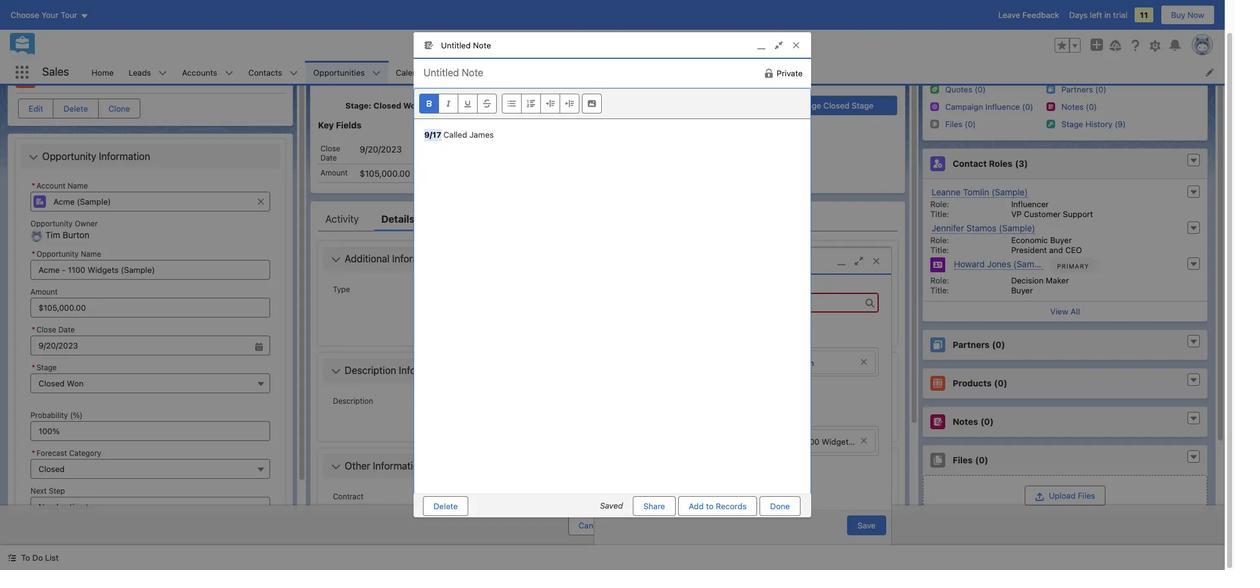 Task type: describe. For each thing, give the bounding box(es) containing it.
(sample) inside acme - 1100 widgets (sample) 'link'
[[855, 437, 889, 447]]

stage history image
[[1047, 120, 1056, 128]]

clone button
[[98, 99, 141, 119]]

1 closed from the left
[[374, 101, 401, 111]]

* for * opportunity name
[[32, 250, 35, 259]]

leads link
[[121, 61, 159, 84]]

probability (%)
[[30, 412, 83, 421]]

add to records
[[689, 502, 747, 512]]

stage down notes (0) "link" on the top of page
[[1062, 119, 1084, 129]]

influence (0)
[[986, 102, 1034, 112]]

history (9)
[[1086, 119, 1126, 129]]

0 horizontal spatial save
[[628, 521, 646, 531]]

stage inside button
[[852, 101, 874, 111]]

untitled
[[441, 40, 471, 50]]

quotes (0) link
[[946, 85, 986, 95]]

key
[[318, 120, 334, 130]]

* forecast category
[[32, 450, 101, 459]]

(0) for products (0)
[[995, 379, 1008, 389]]

* for * forecast category
[[32, 450, 35, 459]]

partners (0)
[[953, 340, 1006, 351]]

cancel button
[[568, 516, 615, 536]]

details tab panel
[[318, 232, 898, 571]]

notes
[[953, 417, 978, 428]]

tasks link
[[749, 61, 785, 84]]

0 vertical spatial -
[[76, 71, 81, 84]]

cancel
[[579, 521, 605, 531]]

0 vertical spatial acme
[[43, 71, 73, 84]]

save inside new task dialog
[[858, 521, 876, 531]]

Amount text field
[[30, 299, 270, 318]]

acme - 1100 widgets (sample) link
[[752, 430, 889, 453]]

opportunity information
[[42, 151, 150, 162]]

do
[[32, 554, 43, 564]]

primary
[[1057, 263, 1090, 270]]

(sample) for jennifer stamos (sample)
[[999, 223, 1036, 234]]

all
[[1071, 307, 1080, 317]]

0 vertical spatial close
[[321, 144, 340, 153]]

leads list item
[[121, 61, 175, 84]]

change
[[793, 101, 821, 111]]

format body element
[[502, 94, 580, 114]]

close date
[[321, 144, 340, 163]]

forecasts
[[461, 67, 498, 77]]

and
[[1050, 245, 1064, 255]]

contact image
[[931, 258, 946, 273]]

delete button inside untitled note dialog
[[423, 497, 469, 517]]

widgets inside 'link'
[[822, 437, 853, 447]]

products
[[953, 379, 992, 389]]

description information button
[[326, 361, 890, 381]]

:
[[369, 101, 372, 111]]

stage history (9) link
[[1062, 119, 1126, 130]]

(sample) for howard jones (sample)
[[1014, 259, 1050, 270]]

- inside 'link'
[[796, 437, 800, 447]]

information for other information
[[373, 461, 424, 472]]

0 vertical spatial files
[[953, 456, 973, 466]]

(sample) for leanne tomlin (sample)
[[992, 187, 1028, 198]]

2 horizontal spatial group
[[1055, 38, 1081, 53]]

activity link
[[326, 207, 359, 232]]

(0) for notes (0)
[[981, 417, 994, 428]]

untitled note dialog
[[413, 33, 811, 526]]

share
[[644, 502, 665, 512]]

text default image inside contact roles element
[[1190, 157, 1199, 165]]

0 vertical spatial 1100
[[84, 71, 109, 84]]

0 horizontal spatial acme - 1100 widgets (sample)
[[43, 71, 208, 84]]

vp
[[1012, 209, 1022, 219]]

to
[[21, 554, 30, 564]]

name for * account name
[[68, 181, 88, 191]]

information for additional information
[[392, 253, 444, 265]]

burton
[[789, 358, 814, 368]]

stage history (9)
[[1062, 119, 1126, 129]]

change closed stage
[[793, 101, 874, 111]]

leave feedback
[[999, 10, 1060, 20]]

1 vertical spatial files
[[1078, 491, 1096, 501]]

stage down the * close date on the left bottom of the page
[[36, 364, 57, 373]]

days left in trial
[[1070, 10, 1128, 20]]

tasks list item
[[749, 61, 801, 84]]

edit button
[[18, 99, 54, 119]]

(%)
[[70, 412, 83, 421]]

called
[[444, 130, 467, 140]]

description
[[345, 365, 396, 376]]

untitled note
[[441, 40, 491, 50]]

details
[[381, 214, 415, 225]]

days
[[1070, 10, 1088, 20]]

role: for leanne tomlin (sample)
[[931, 199, 950, 209]]

tab list containing activity
[[318, 207, 898, 232]]

description information
[[345, 365, 450, 376]]

$105,000.00
[[360, 168, 410, 179]]

* opportunity name
[[32, 250, 101, 259]]

james
[[470, 130, 494, 140]]

view
[[1051, 307, 1069, 317]]

stage : closed won
[[345, 101, 421, 111]]

* for * stage
[[32, 364, 35, 373]]

new task dialog
[[594, 248, 892, 546]]

contacts
[[248, 67, 282, 77]]

text default image inside to do list 'button'
[[7, 554, 16, 563]]

partners
[[953, 340, 990, 351]]

accounts list item
[[175, 61, 241, 84]]

contact roles (3)
[[953, 159, 1028, 169]]

to do list button
[[0, 546, 66, 571]]

text default image inside additional information dropdown button
[[331, 255, 341, 265]]

text default image inside other information dropdown button
[[331, 463, 341, 473]]

private
[[777, 68, 803, 78]]

home link
[[84, 61, 121, 84]]

* stage
[[32, 364, 57, 373]]

fields
[[336, 120, 362, 130]]

edit
[[29, 104, 43, 114]]

to
[[706, 502, 714, 512]]

decision
[[1012, 276, 1044, 286]]

opportunities
[[313, 67, 365, 77]]

trial
[[1114, 10, 1128, 20]]

list
[[45, 554, 59, 564]]

acme inside 'link'
[[773, 437, 794, 447]]

leanne tomlin (sample)
[[932, 187, 1028, 198]]

files element
[[923, 445, 1208, 533]]

delete status
[[423, 497, 600, 517]]

files (0)
[[946, 119, 976, 129]]

delete for the topmost delete button
[[64, 104, 88, 114]]

files (0)
[[953, 456, 989, 466]]

won
[[403, 101, 421, 111]]

now
[[1188, 10, 1205, 20]]

1 vertical spatial date
[[58, 326, 75, 335]]

files (0) link
[[946, 119, 976, 130]]

information for opportunity information
[[99, 151, 150, 162]]

text default image inside description information 'dropdown button'
[[331, 367, 341, 377]]

note
[[473, 40, 491, 50]]

owner
[[75, 219, 98, 229]]

save button inside new task dialog
[[847, 516, 887, 536]]

campaign influence image
[[931, 102, 939, 111]]

0 horizontal spatial amount
[[30, 288, 58, 297]]

stage up fields
[[345, 101, 369, 111]]



Task type: locate. For each thing, give the bounding box(es) containing it.
(0) down 'notes (0)'
[[976, 456, 989, 466]]

clone
[[108, 104, 130, 114]]

(sample) inside jennifer stamos (sample) 'link'
[[999, 223, 1036, 234]]

role: down contact image on the right
[[931, 276, 950, 286]]

contacts list item
[[241, 61, 306, 84]]

quotes image
[[931, 85, 939, 94]]

information inside description information 'dropdown button'
[[399, 365, 450, 376]]

3 title: from the top
[[931, 286, 949, 296]]

0 horizontal spatial -
[[76, 71, 81, 84]]

Compose text text field
[[414, 119, 811, 486]]

0 vertical spatial buyer
[[1051, 235, 1072, 245]]

0 horizontal spatial close
[[36, 326, 56, 335]]

buy
[[1172, 10, 1186, 20]]

1 vertical spatial -
[[796, 437, 800, 447]]

next step
[[30, 487, 65, 497]]

1 horizontal spatial save button
[[847, 516, 887, 536]]

* account name
[[32, 181, 88, 191]]

* left account
[[32, 181, 35, 191]]

1 title: from the top
[[931, 209, 949, 219]]

calendar
[[396, 67, 430, 77]]

none text field inside new task dialog
[[607, 348, 737, 368]]

1 vertical spatial title:
[[931, 245, 949, 255]]

stage
[[345, 101, 369, 111], [852, 101, 874, 111], [1062, 119, 1084, 129], [36, 364, 57, 373]]

maker
[[1046, 276, 1069, 286]]

(sample)
[[159, 71, 208, 84], [992, 187, 1028, 198], [999, 223, 1036, 234], [1014, 259, 1050, 270], [855, 437, 889, 447]]

2 vertical spatial role:
[[931, 276, 950, 286]]

additional information button
[[326, 249, 890, 269]]

economic
[[1012, 235, 1048, 245]]

acme - 1100 widgets (sample) inside 'link'
[[773, 437, 889, 447]]

Untitled Note text field
[[414, 59, 542, 86]]

0 vertical spatial delete
[[64, 104, 88, 114]]

* for * close date
[[32, 326, 35, 335]]

0 horizontal spatial delete button
[[53, 99, 99, 119]]

(0) right products
[[995, 379, 1008, 389]]

* up * stage
[[32, 326, 35, 335]]

1 horizontal spatial amount
[[321, 168, 348, 178]]

files up files on the bottom of the page
[[1078, 491, 1096, 501]]

or drop files
[[1042, 511, 1089, 521]]

jones
[[988, 259, 1011, 270]]

2 closed from the left
[[824, 101, 850, 111]]

9/17 called james
[[424, 130, 494, 140]]

campaign influence (0)
[[946, 102, 1034, 112]]

other information
[[345, 461, 424, 472]]

11
[[1140, 10, 1149, 20]]

step
[[49, 487, 65, 497]]

group down amount text box
[[30, 323, 270, 356]]

details link
[[381, 207, 415, 232]]

opportunity down 'opportunity owner'
[[36, 250, 79, 259]]

2 role: from the top
[[931, 235, 950, 245]]

1 vertical spatial name
[[81, 250, 101, 259]]

done
[[771, 502, 790, 512]]

upload
[[1049, 491, 1076, 501]]

information down details link
[[392, 253, 444, 265]]

information right description at the left of page
[[399, 365, 450, 376]]

close up * stage
[[36, 326, 56, 335]]

files
[[953, 456, 973, 466], [1078, 491, 1096, 501]]

0 horizontal spatial delete
[[64, 104, 88, 114]]

1 vertical spatial acme
[[773, 437, 794, 447]]

1 * from the top
[[32, 181, 35, 191]]

None text field
[[30, 261, 270, 281], [30, 336, 270, 356], [30, 261, 270, 281], [30, 336, 270, 356]]

information inside additional information dropdown button
[[392, 253, 444, 265]]

saved
[[600, 501, 623, 511]]

information down 'clone' button
[[99, 151, 150, 162]]

list
[[84, 61, 1225, 84]]

date inside the 'close date'
[[321, 153, 337, 163]]

0 vertical spatial title:
[[931, 209, 949, 219]]

quotes (0)
[[946, 85, 986, 94]]

(sample) inside howard jones (sample) link
[[1014, 259, 1050, 270]]

additional information
[[345, 253, 444, 265]]

(sample) inside leanne tomlin (sample) link
[[992, 187, 1028, 198]]

0 horizontal spatial group
[[30, 323, 270, 356]]

3 role: from the top
[[931, 276, 950, 286]]

(0) right partners
[[992, 340, 1006, 351]]

text default image inside "opportunity information" dropdown button
[[29, 153, 39, 163]]

opportunity image
[[16, 68, 35, 88]]

change closed stage button
[[769, 96, 898, 116]]

0 horizontal spatial files
[[953, 456, 973, 466]]

customer
[[1024, 209, 1061, 219]]

role:
[[931, 199, 950, 209], [931, 235, 950, 245], [931, 276, 950, 286]]

0 vertical spatial acme - 1100 widgets (sample)
[[43, 71, 208, 84]]

information right other
[[373, 461, 424, 472]]

1 horizontal spatial group
[[607, 348, 737, 368]]

role: down leanne
[[931, 199, 950, 209]]

group inside new task dialog
[[607, 348, 737, 368]]

1 vertical spatial buyer
[[1012, 286, 1033, 296]]

0 horizontal spatial 1100
[[84, 71, 109, 84]]

1 vertical spatial amount
[[30, 288, 58, 297]]

records
[[716, 502, 747, 512]]

title: down contact image on the right
[[931, 286, 949, 296]]

opportunity inside dropdown button
[[42, 151, 96, 162]]

opportunity for opportunity information
[[42, 151, 96, 162]]

(0) right notes
[[981, 417, 994, 428]]

text default image inside untitled note dialog
[[765, 68, 774, 78]]

0 horizontal spatial acme
[[43, 71, 73, 84]]

opportunities link
[[306, 61, 372, 84]]

(0) for files (0)
[[976, 456, 989, 466]]

3 * from the top
[[32, 326, 35, 335]]

done button
[[760, 497, 801, 517]]

opportunity for opportunity owner
[[30, 219, 73, 229]]

buy now button
[[1161, 5, 1215, 25]]

delete
[[64, 104, 88, 114], [434, 502, 458, 512]]

view all
[[1051, 307, 1080, 317]]

leanne
[[932, 187, 961, 198]]

information for description information
[[399, 365, 450, 376]]

0 vertical spatial widgets
[[112, 71, 156, 84]]

forecast
[[36, 450, 67, 459]]

2 vertical spatial opportunity
[[36, 250, 79, 259]]

group up the deal is at 10% because they are at the sales process stage of defining their requirements.  it is not clear whether our solutions are a good fit or not but they are willing to discuss this in detail. text field
[[607, 348, 737, 368]]

group
[[1055, 38, 1081, 53], [30, 323, 270, 356], [607, 348, 737, 368]]

accounts
[[182, 67, 217, 77]]

key fields
[[318, 120, 362, 130]]

1 horizontal spatial delete
[[434, 502, 458, 512]]

title: for leanne tomlin (sample)
[[931, 209, 949, 219]]

delete for delete button inside the untitled note dialog
[[434, 502, 458, 512]]

*
[[32, 181, 35, 191], [32, 250, 35, 259], [32, 326, 35, 335], [32, 364, 35, 373], [32, 450, 35, 459]]

1 vertical spatial close
[[36, 326, 56, 335]]

closed right :
[[374, 101, 401, 111]]

list containing home
[[84, 61, 1225, 84]]

(0) for partners (0)
[[992, 340, 1006, 351]]

1 horizontal spatial save
[[858, 521, 876, 531]]

Next Step text field
[[30, 498, 270, 518]]

1 role: from the top
[[931, 199, 950, 209]]

1 horizontal spatial acme
[[773, 437, 794, 447]]

Probability (%) text field
[[30, 422, 270, 442]]

save button
[[847, 516, 887, 536], [618, 516, 657, 536]]

in
[[1105, 10, 1111, 20]]

amount up the * close date on the left bottom of the page
[[30, 288, 58, 297]]

0 vertical spatial amount
[[321, 168, 348, 178]]

4 * from the top
[[32, 364, 35, 373]]

notes image
[[1047, 102, 1056, 111]]

leave
[[999, 10, 1021, 20]]

1 horizontal spatial 1100
[[802, 437, 820, 447]]

2 vertical spatial title:
[[931, 286, 949, 296]]

partners image
[[1047, 85, 1056, 94]]

role: for jennifer stamos (sample)
[[931, 235, 950, 245]]

tomlin
[[963, 187, 990, 198]]

forecasts link
[[453, 61, 505, 84]]

economic buyer
[[1012, 235, 1072, 245]]

0 horizontal spatial widgets
[[112, 71, 156, 84]]

1 horizontal spatial date
[[321, 153, 337, 163]]

text default image inside files element
[[1190, 454, 1199, 462]]

-
[[76, 71, 81, 84], [796, 437, 800, 447]]

2 vertical spatial text default image
[[7, 554, 16, 563]]

stage right 'change'
[[852, 101, 874, 111]]

contact
[[953, 159, 987, 169]]

0 horizontal spatial closed
[[374, 101, 401, 111]]

vp customer support
[[1012, 209, 1093, 219]]

(3)
[[1015, 159, 1028, 169]]

save
[[858, 521, 876, 531], [628, 521, 646, 531]]

1 horizontal spatial buyer
[[1051, 235, 1072, 245]]

category
[[69, 450, 101, 459]]

0 vertical spatial date
[[321, 153, 337, 163]]

close inside group
[[36, 326, 56, 335]]

1 horizontal spatial close
[[321, 144, 340, 153]]

calendar list item
[[389, 61, 453, 84]]

tasks
[[757, 67, 778, 77]]

name for * opportunity name
[[81, 250, 101, 259]]

name down owner
[[81, 250, 101, 259]]

contact roles element
[[923, 148, 1208, 322]]

view all link
[[923, 301, 1208, 322]]

files down notes
[[953, 456, 973, 466]]

0 vertical spatial delete button
[[53, 99, 99, 119]]

opportunity
[[42, 151, 96, 162], [30, 219, 73, 229], [36, 250, 79, 259]]

title:
[[931, 209, 949, 219], [931, 245, 949, 255], [931, 286, 949, 296]]

text default image for products (0)
[[1190, 377, 1199, 385]]

1 horizontal spatial closed
[[824, 101, 850, 111]]

decision maker
[[1012, 276, 1069, 286]]

tab list
[[318, 207, 898, 232]]

influencer
[[1012, 199, 1049, 209]]

group containing *
[[30, 323, 270, 356]]

1 horizontal spatial files
[[1078, 491, 1096, 501]]

activity
[[326, 214, 359, 225]]

toolbar inside untitled note dialog
[[414, 89, 811, 119]]

closed right 'change'
[[824, 101, 850, 111]]

1 vertical spatial text default image
[[1190, 377, 1199, 385]]

1 horizontal spatial acme - 1100 widgets (sample)
[[773, 437, 889, 447]]

2 * from the top
[[32, 250, 35, 259]]

to do list
[[21, 554, 59, 564]]

1 vertical spatial delete button
[[423, 497, 469, 517]]

notes (0)
[[1062, 102, 1097, 112]]

format text element
[[419, 94, 497, 114]]

partners (0) link
[[1062, 85, 1107, 95]]

1 vertical spatial role:
[[931, 235, 950, 245]]

information inside other information dropdown button
[[373, 461, 424, 472]]

delete inside status
[[434, 502, 458, 512]]

1 vertical spatial opportunity
[[30, 219, 73, 229]]

president
[[1012, 245, 1047, 255]]

contacts link
[[241, 61, 290, 84]]

text default image
[[1190, 338, 1199, 347], [1190, 377, 1199, 385], [7, 554, 16, 563]]

1 vertical spatial 1100
[[802, 437, 820, 447]]

close down key
[[321, 144, 340, 153]]

additional
[[345, 253, 390, 265]]

partners (0)
[[1062, 85, 1107, 94]]

1 vertical spatial acme - 1100 widgets (sample)
[[773, 437, 889, 447]]

close
[[321, 144, 340, 153], [36, 326, 56, 335]]

add to records button
[[678, 497, 757, 517]]

1 horizontal spatial -
[[796, 437, 800, 447]]

account
[[36, 181, 65, 191]]

next
[[30, 487, 47, 497]]

toolbar
[[414, 89, 811, 119]]

2 title: from the top
[[931, 245, 949, 255]]

5 * from the top
[[32, 450, 35, 459]]

* down the * close date on the left bottom of the page
[[32, 364, 35, 373]]

title: up jennifer
[[931, 209, 949, 219]]

1 vertical spatial delete
[[434, 502, 458, 512]]

or
[[1042, 511, 1051, 521]]

title: up contact image on the right
[[931, 245, 949, 255]]

* left forecast
[[32, 450, 35, 459]]

search... button
[[469, 35, 718, 55]]

None text field
[[607, 348, 737, 368]]

opportunity owner
[[30, 219, 98, 229]]

files image
[[931, 120, 939, 128]]

widgets
[[112, 71, 156, 84], [822, 437, 853, 447]]

opportunity up * account name
[[42, 151, 96, 162]]

0 vertical spatial opportunity
[[42, 151, 96, 162]]

name right account
[[68, 181, 88, 191]]

0 horizontal spatial buyer
[[1012, 286, 1033, 296]]

campaign influence (0) link
[[946, 102, 1034, 112]]

0 horizontal spatial date
[[58, 326, 75, 335]]

tim
[[773, 358, 787, 368]]

1 horizontal spatial delete button
[[423, 497, 469, 517]]

* inside group
[[32, 326, 35, 335]]

group down "days"
[[1055, 38, 1081, 53]]

opportunity up * opportunity name
[[30, 219, 73, 229]]

amount down the 'close date'
[[321, 168, 348, 178]]

1100 inside acme - 1100 widgets (sample) 'link'
[[802, 437, 820, 447]]

1 horizontal spatial widgets
[[822, 437, 853, 447]]

information inside "opportunity information" dropdown button
[[99, 151, 150, 162]]

notes (0)
[[953, 417, 994, 428]]

(0) inside files element
[[976, 456, 989, 466]]

0 vertical spatial role:
[[931, 199, 950, 209]]

The deal is at 10% because they are at the sales process stage of defining their requirements.  It is not clear whether our solutions are a good fit or not but they are willing to discuss this in detail. text field
[[514, 394, 883, 425]]

role: down jennifer
[[931, 235, 950, 245]]

closed inside button
[[824, 101, 850, 111]]

0 vertical spatial name
[[68, 181, 88, 191]]

* down 'opportunity owner'
[[32, 250, 35, 259]]

1 vertical spatial widgets
[[822, 437, 853, 447]]

* for * account name
[[32, 181, 35, 191]]

0 vertical spatial text default image
[[1190, 338, 1199, 347]]

path options list box
[[345, 66, 898, 86]]

text default image
[[765, 68, 774, 78], [29, 153, 39, 163], [1190, 157, 1199, 165], [331, 255, 341, 265], [331, 367, 341, 377], [1190, 415, 1199, 424], [1190, 454, 1199, 462], [331, 463, 341, 473]]

accounts link
[[175, 61, 225, 84]]

leads
[[129, 67, 151, 77]]

president and ceo
[[1012, 245, 1082, 255]]

0 horizontal spatial save button
[[618, 516, 657, 536]]

text default image for partners (0)
[[1190, 338, 1199, 347]]

opportunities list item
[[306, 61, 389, 84]]

title: for jennifer stamos (sample)
[[931, 245, 949, 255]]



Task type: vqa. For each thing, say whether or not it's contained in the screenshot.
Recently Viewed status
no



